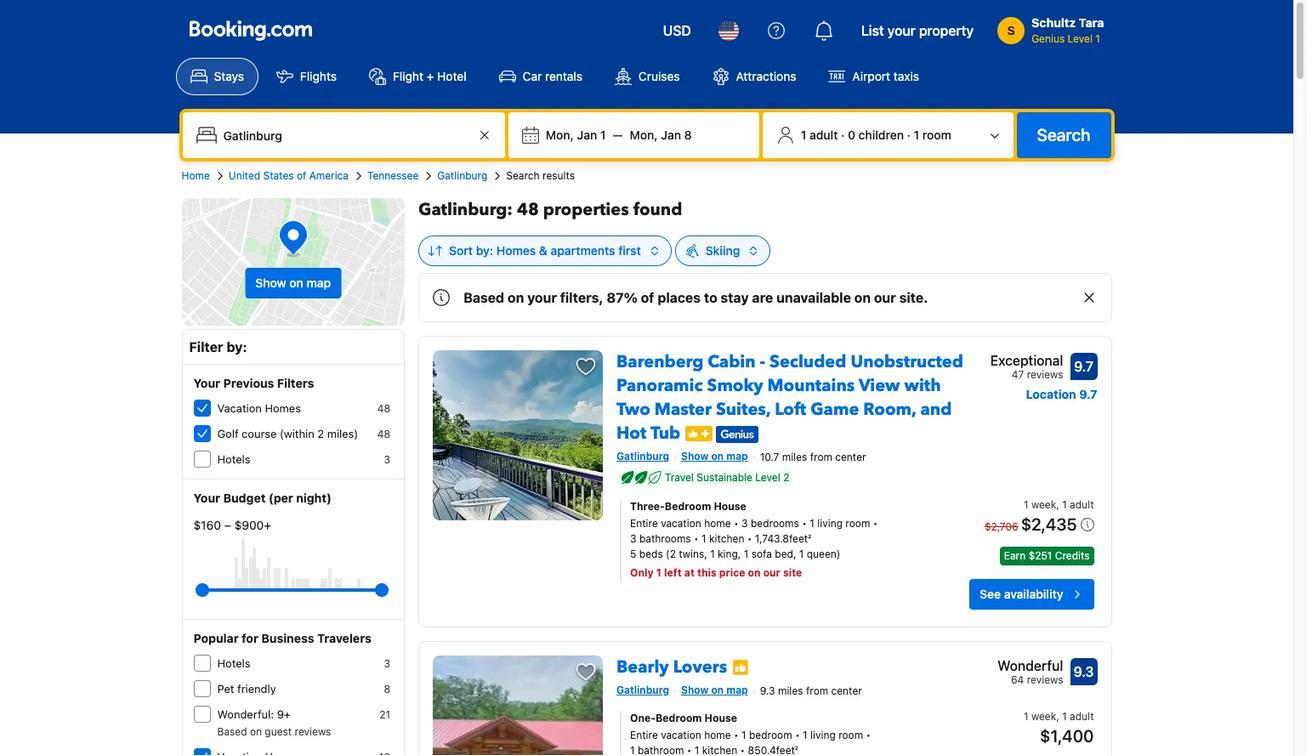 Task type: vqa. For each thing, say whether or not it's contained in the screenshot.
left '9.3'
yes



Task type: locate. For each thing, give the bounding box(es) containing it.
9.3
[[1074, 664, 1095, 680], [760, 685, 776, 697]]

mon, right the —
[[630, 128, 658, 142]]

adult inside 1 week , 1 adult $1,400
[[1071, 710, 1095, 723]]

search for search
[[1038, 125, 1091, 145]]

exceptional
[[991, 353, 1064, 368]]

1 horizontal spatial mon,
[[630, 128, 658, 142]]

—
[[613, 128, 623, 142]]

0 vertical spatial 9.7
[[1075, 359, 1094, 374]]

0 horizontal spatial 8
[[384, 683, 391, 696]]

jan
[[577, 128, 598, 142], [661, 128, 682, 142]]

1 vertical spatial show
[[682, 450, 709, 463]]

guest
[[265, 726, 292, 739]]

hotels down golf
[[217, 453, 251, 466]]

1 vertical spatial ,
[[1057, 710, 1060, 723]]

with
[[905, 374, 942, 397]]

1 vertical spatial our
[[764, 567, 781, 579]]

1 vertical spatial bedroom
[[656, 712, 702, 725]]

0 vertical spatial miles
[[783, 451, 808, 464]]

2 vertical spatial gatlinburg
[[617, 684, 670, 697]]

1 horizontal spatial 9.3
[[1074, 664, 1095, 680]]

children
[[859, 128, 905, 142]]

price
[[720, 567, 746, 579]]

rentals
[[545, 69, 583, 83]]

our left the site
[[764, 567, 781, 579]]

0 vertical spatial search
[[1038, 125, 1091, 145]]

1 vertical spatial hotels
[[217, 657, 251, 671]]

exceptional element
[[991, 351, 1064, 371]]

0 horizontal spatial homes
[[265, 402, 301, 415]]

barenberg
[[617, 351, 704, 374]]

level down tara
[[1068, 32, 1093, 45]]

1 vertical spatial of
[[641, 290, 655, 305]]

based down wonderful:
[[217, 726, 247, 739]]

0 horizontal spatial ·
[[842, 128, 845, 142]]

this
[[698, 567, 717, 579]]

map
[[307, 276, 331, 290], [727, 450, 749, 463], [727, 684, 749, 697]]

0 vertical spatial 2
[[318, 427, 324, 441]]

credits
[[1056, 550, 1090, 562]]

0 vertical spatial your
[[194, 376, 220, 391]]

secluded
[[770, 351, 847, 374]]

based down sort
[[464, 290, 505, 305]]

previous
[[223, 376, 274, 391]]

first
[[619, 243, 641, 258]]

center up one-bedroom house link
[[832, 685, 863, 697]]

from for lovers
[[807, 685, 829, 697]]

your for your budget (per night)
[[194, 491, 220, 505]]

0 vertical spatial living
[[818, 517, 843, 530]]

group
[[202, 577, 382, 604]]

mon, jan 1 button
[[539, 120, 613, 151]]

room
[[923, 128, 952, 142], [846, 517, 871, 530], [839, 729, 864, 742]]

to
[[704, 290, 718, 305]]

week inside 1 week , 1 adult $1,400
[[1032, 710, 1057, 723]]

1 vertical spatial 9.7
[[1080, 387, 1098, 402]]

attractions
[[736, 69, 797, 83]]

usd button
[[653, 10, 702, 51]]

booking.com image
[[189, 20, 312, 41]]

king,
[[718, 548, 742, 561]]

0 vertical spatial adult
[[810, 128, 838, 142]]

0 vertical spatial house
[[714, 500, 747, 513]]

reviews inside wonderful 64 reviews
[[1028, 674, 1064, 687]]

0 vertical spatial our
[[875, 290, 897, 305]]

unobstructed
[[851, 351, 964, 374]]

0 horizontal spatial based
[[217, 726, 247, 739]]

1 horizontal spatial 2
[[784, 471, 790, 484]]

week up $2,435
[[1032, 498, 1057, 511]]

48 for vacation homes
[[378, 402, 391, 415]]

2 , from the top
[[1057, 710, 1060, 723]]

week up $1,400
[[1032, 710, 1057, 723]]

from down game
[[811, 451, 833, 464]]

1 vertical spatial 48
[[378, 402, 391, 415]]

0 vertical spatial of
[[297, 169, 307, 182]]

1 jan from the left
[[577, 128, 598, 142]]

1 vertical spatial entire
[[631, 729, 658, 742]]

kitchen
[[710, 533, 745, 545]]

show for barenberg
[[682, 450, 709, 463]]

for
[[242, 631, 259, 646]]

1 vertical spatial search
[[507, 169, 540, 182]]

search results
[[507, 169, 575, 182]]

2 your from the top
[[194, 491, 220, 505]]

this property is part of our preferred partner program. it's committed to providing excellent service and good value. it'll pay us a higher commission if you make a booking. image
[[733, 660, 750, 677], [733, 660, 750, 677]]

house inside three-bedroom house entire vacation home • 3 bedrooms • 1 living room • 3 bathrooms • 1 kitchen • 1,743.8feet² 5 beds (2 twins, 1 king, 1 sofa bed, 1 queen) only 1 left at this price on our site
[[714, 500, 747, 513]]

entire down three-
[[631, 517, 658, 530]]

living up queen)
[[818, 517, 843, 530]]

1 vertical spatial week
[[1032, 710, 1057, 723]]

center for bearly lovers
[[832, 685, 863, 697]]

2 for level
[[784, 471, 790, 484]]

1 vertical spatial 2
[[784, 471, 790, 484]]

jan right the —
[[661, 128, 682, 142]]

entire down 'one-'
[[631, 729, 658, 742]]

house for three-
[[714, 500, 747, 513]]

, for 1 week , 1 adult
[[1057, 498, 1060, 511]]

0 vertical spatial center
[[836, 451, 867, 464]]

1 horizontal spatial search
[[1038, 125, 1091, 145]]

wonderful:
[[217, 708, 274, 722]]

1 horizontal spatial jan
[[661, 128, 682, 142]]

of
[[297, 169, 307, 182], [641, 290, 655, 305]]

homes
[[497, 243, 536, 258], [265, 402, 301, 415]]

by: right filter
[[227, 340, 247, 355]]

sustainable
[[697, 471, 753, 484]]

1 vertical spatial your
[[194, 491, 220, 505]]

barenberg cabin - secluded unobstructed panoramic smoky mountains view with two master suites, loft game room, and hot tub image
[[433, 351, 603, 521]]

on inside three-bedroom house entire vacation home • 3 bedrooms • 1 living room • 3 bathrooms • 1 kitchen • 1,743.8feet² 5 beds (2 twins, 1 king, 1 sofa bed, 1 queen) only 1 left at this price on our site
[[748, 567, 761, 579]]

genius
[[1032, 32, 1066, 45]]

· right children
[[908, 128, 911, 142]]

adult
[[810, 128, 838, 142], [1071, 498, 1095, 511], [1071, 710, 1095, 723]]

stays link
[[176, 58, 259, 95]]

0 horizontal spatial our
[[764, 567, 781, 579]]

1 your from the top
[[194, 376, 220, 391]]

1 vertical spatial reviews
[[1028, 674, 1064, 687]]

show on map
[[256, 276, 331, 290], [682, 450, 749, 463], [682, 684, 749, 697]]

bedroom
[[665, 500, 712, 513], [656, 712, 702, 725]]

1 mon, from the left
[[546, 128, 574, 142]]

0 vertical spatial week
[[1032, 498, 1057, 511]]

at
[[685, 567, 695, 579]]

found
[[634, 198, 683, 221]]

Where are you going? field
[[217, 120, 475, 151]]

bedroom inside three-bedroom house entire vacation home • 3 bedrooms • 1 living room • 3 bathrooms • 1 kitchen • 1,743.8feet² 5 beds (2 twins, 1 king, 1 sofa bed, 1 queen) only 1 left at this price on our site
[[665, 500, 712, 513]]

your right list
[[888, 23, 916, 38]]

sort by: homes & apartments first
[[449, 243, 641, 258]]

homes left &
[[497, 243, 536, 258]]

1 week from the top
[[1032, 498, 1057, 511]]

gatlinburg: 48 properties found
[[419, 198, 683, 221]]

lovers
[[674, 656, 728, 679]]

1 vertical spatial by:
[[227, 340, 247, 355]]

united states of america
[[229, 169, 349, 182]]

0 horizontal spatial mon,
[[546, 128, 574, 142]]

cruises
[[639, 69, 680, 83]]

9.7 down the scored 9.7 element
[[1080, 387, 1098, 402]]

gatlinburg down the hot
[[617, 450, 670, 463]]

airport taxis
[[853, 69, 920, 83]]

your account menu schultz tara genius level 1 element
[[998, 8, 1112, 47]]

1 horizontal spatial your
[[888, 23, 916, 38]]

0 vertical spatial 8
[[685, 128, 692, 142]]

of right the states
[[297, 169, 307, 182]]

2 week from the top
[[1032, 710, 1057, 723]]

and
[[921, 398, 952, 421]]

house
[[714, 500, 747, 513], [705, 712, 738, 725]]

0 horizontal spatial of
[[297, 169, 307, 182]]

0 vertical spatial 9.3
[[1074, 664, 1095, 680]]

1 vertical spatial room
[[846, 517, 871, 530]]

mon, up 'results'
[[546, 128, 574, 142]]

living down 9.3 miles from center
[[811, 729, 836, 742]]

0 horizontal spatial 9.3
[[760, 685, 776, 697]]

bedroom
[[750, 729, 793, 742]]

1 vertical spatial vacation
[[661, 729, 702, 742]]

, up $2,435
[[1057, 498, 1060, 511]]

entire
[[631, 517, 658, 530], [631, 729, 658, 742]]

9.3 inside scored 9.3 element
[[1074, 664, 1095, 680]]

0 vertical spatial map
[[307, 276, 331, 290]]

2 vertical spatial show
[[682, 684, 709, 697]]

reviews for exceptional
[[1028, 368, 1064, 381]]

hotel
[[437, 69, 467, 83]]

jan left the —
[[577, 128, 598, 142]]

adult left the 0
[[810, 128, 838, 142]]

your left filters, at the left of the page
[[528, 290, 557, 305]]

0 vertical spatial show on map
[[256, 276, 331, 290]]

0 vertical spatial entire
[[631, 517, 658, 530]]

bedroom down travel
[[665, 500, 712, 513]]

master
[[655, 398, 712, 421]]

,
[[1057, 498, 1060, 511], [1057, 710, 1060, 723]]

0 vertical spatial vacation
[[661, 517, 702, 530]]

48 for golf course (within 2 miles)
[[378, 428, 391, 441]]

1 horizontal spatial of
[[641, 290, 655, 305]]

1 vertical spatial miles
[[779, 685, 804, 697]]

living
[[818, 517, 843, 530], [811, 729, 836, 742]]

1 home from the top
[[705, 517, 731, 530]]

8 up the 21
[[384, 683, 391, 696]]

genius discounts available at this property. image
[[717, 426, 759, 443], [717, 426, 759, 443]]

1 vertical spatial level
[[756, 471, 781, 484]]

0 vertical spatial 48
[[517, 198, 539, 221]]

unavailable
[[777, 290, 852, 305]]

2 vertical spatial map
[[727, 684, 749, 697]]

1 entire from the top
[[631, 517, 658, 530]]

by: right sort
[[476, 243, 494, 258]]

1 · from the left
[[842, 128, 845, 142]]

reviews right 64
[[1028, 674, 1064, 687]]

show on map for bearly lovers
[[682, 684, 749, 697]]

2 entire from the top
[[631, 729, 658, 742]]

1 , from the top
[[1057, 498, 1060, 511]]

9.3 right wonderful 64 reviews
[[1074, 664, 1095, 680]]

your up the $160
[[194, 491, 220, 505]]

miles up one-bedroom house link
[[779, 685, 804, 697]]

reviews right guest at bottom left
[[295, 726, 331, 739]]

8 right the —
[[685, 128, 692, 142]]

1 vertical spatial map
[[727, 450, 749, 463]]

room down 9.3 miles from center
[[839, 729, 864, 742]]

map for bearly lovers
[[727, 684, 749, 697]]

1 vertical spatial adult
[[1071, 498, 1095, 511]]

9.7 up location 9.7
[[1075, 359, 1094, 374]]

hotels up pet
[[217, 657, 251, 671]]

reviews up location
[[1028, 368, 1064, 381]]

0 vertical spatial room
[[923, 128, 952, 142]]

1 adult · 0 children · 1 room button
[[770, 119, 1007, 151]]

reviews inside exceptional 47 reviews
[[1028, 368, 1064, 381]]

0 vertical spatial from
[[811, 451, 833, 464]]

1 horizontal spatial homes
[[497, 243, 536, 258]]

based for based on guest reviews
[[217, 726, 247, 739]]

home link
[[182, 168, 210, 184]]

room down "10.7 miles from center"
[[846, 517, 871, 530]]

week for 1 week , 1 adult
[[1032, 498, 1057, 511]]

vacation up bathrooms
[[661, 517, 702, 530]]

0 horizontal spatial search
[[507, 169, 540, 182]]

gatlinburg down 'bearly'
[[617, 684, 670, 697]]

level down the 10.7
[[756, 471, 781, 484]]

0 vertical spatial hotels
[[217, 453, 251, 466]]

0 horizontal spatial 2
[[318, 427, 324, 441]]

bedroom for three-
[[665, 500, 712, 513]]

adult up $1,400
[[1071, 710, 1095, 723]]

see availability link
[[970, 579, 1095, 610]]

1 vertical spatial homes
[[265, 402, 301, 415]]

0 horizontal spatial by:
[[227, 340, 247, 355]]

2 vertical spatial adult
[[1071, 710, 1095, 723]]

miles for cabin
[[783, 451, 808, 464]]

smoky
[[708, 374, 764, 397]]

property
[[920, 23, 974, 38]]

panoramic
[[617, 374, 703, 397]]

level inside "schultz tara genius level 1"
[[1068, 32, 1093, 45]]

our left site.
[[875, 290, 897, 305]]

airport taxis link
[[815, 58, 934, 95]]

search button
[[1017, 112, 1112, 158]]

2 vertical spatial show on map
[[682, 684, 749, 697]]

america
[[309, 169, 349, 182]]

search inside search button
[[1038, 125, 1091, 145]]

1 vertical spatial from
[[807, 685, 829, 697]]

1 horizontal spatial 8
[[685, 128, 692, 142]]

this property is part of our preferred plus program. it's committed to providing outstanding service and excellent value. it'll pay us a higher commission if you make a booking. image
[[686, 426, 713, 441], [686, 426, 713, 441]]

gatlinburg up gatlinburg:
[[438, 169, 488, 182]]

, up $1,400
[[1057, 710, 1060, 723]]

miles right the 10.7
[[783, 451, 808, 464]]

1 horizontal spatial level
[[1068, 32, 1093, 45]]

0 vertical spatial level
[[1068, 32, 1093, 45]]

2 for (within
[[318, 427, 324, 441]]

1 horizontal spatial ·
[[908, 128, 911, 142]]

1 vertical spatial based
[[217, 726, 247, 739]]

filters
[[277, 376, 314, 391]]

gatlinburg
[[438, 169, 488, 182], [617, 450, 670, 463], [617, 684, 670, 697]]

your
[[194, 376, 220, 391], [194, 491, 220, 505]]

0 horizontal spatial your
[[528, 290, 557, 305]]

0 vertical spatial reviews
[[1028, 368, 1064, 381]]

0 horizontal spatial jan
[[577, 128, 598, 142]]

home up kitchen
[[705, 517, 731, 530]]

1 horizontal spatial based
[[464, 290, 505, 305]]

0 vertical spatial ,
[[1057, 498, 1060, 511]]

barenberg cabin - secluded unobstructed panoramic smoky mountains view with two master suites, loft game room, and hot tub link
[[617, 344, 964, 445]]

home
[[705, 517, 731, 530], [705, 729, 731, 742]]

10.7 miles from center
[[760, 451, 867, 464]]

vacation
[[661, 517, 702, 530], [661, 729, 702, 742]]

your down filter
[[194, 376, 220, 391]]

show on map for barenberg cabin - secluded unobstructed panoramic smoky mountains view with two master suites, loft game room, and hot tub
[[682, 450, 749, 463]]

of right 87%
[[641, 290, 655, 305]]

house down travel sustainable level 2 at the right
[[714, 500, 747, 513]]

mon, jan 1 — mon, jan 8
[[546, 128, 692, 142]]

(2
[[666, 548, 676, 561]]

cruises link
[[601, 58, 695, 95]]

1 vertical spatial center
[[832, 685, 863, 697]]

0 vertical spatial bedroom
[[665, 500, 712, 513]]

by: for sort
[[476, 243, 494, 258]]

47
[[1012, 368, 1025, 381]]

home inside three-bedroom house entire vacation home • 3 bedrooms • 1 living room • 3 bathrooms • 1 kitchen • 1,743.8feet² 5 beds (2 twins, 1 king, 1 sofa bed, 1 queen) only 1 left at this price on our site
[[705, 517, 731, 530]]

house up entire vacation home • 1 bedroom • 1 living room •
[[705, 712, 738, 725]]

center down game
[[836, 451, 867, 464]]

room right children
[[923, 128, 952, 142]]

1 horizontal spatial our
[[875, 290, 897, 305]]

, inside 1 week , 1 adult $1,400
[[1057, 710, 1060, 723]]

0 vertical spatial by:
[[476, 243, 494, 258]]

1 vertical spatial living
[[811, 729, 836, 742]]

0 vertical spatial your
[[888, 23, 916, 38]]

· left the 0
[[842, 128, 845, 142]]

0 vertical spatial show
[[256, 276, 286, 290]]

travel sustainable level 2
[[665, 471, 790, 484]]

vacation inside three-bedroom house entire vacation home • 3 bedrooms • 1 living room • 3 bathrooms • 1 kitchen • 1,743.8feet² 5 beds (2 twins, 1 king, 1 sofa bed, 1 queen) only 1 left at this price on our site
[[661, 517, 702, 530]]

1 vertical spatial show on map
[[682, 450, 749, 463]]

living inside three-bedroom house entire vacation home • 3 bedrooms • 1 living room • 3 bathrooms • 1 kitchen • 1,743.8feet² 5 beds (2 twins, 1 king, 1 sofa bed, 1 queen) only 1 left at this price on our site
[[818, 517, 843, 530]]

9.3 up one-bedroom house link
[[760, 685, 776, 697]]

1 vertical spatial home
[[705, 729, 731, 742]]

2 left miles)
[[318, 427, 324, 441]]

homes up golf course (within 2 miles)
[[265, 402, 301, 415]]

2 up three-bedroom house link
[[784, 471, 790, 484]]

based for based on your filters, 87% of places to stay are unavailable on our site.
[[464, 290, 505, 305]]

2 mon, from the left
[[630, 128, 658, 142]]

week for 1 week , 1 adult $1,400
[[1032, 710, 1057, 723]]

bedroom down bearly lovers
[[656, 712, 702, 725]]

flight
[[393, 69, 424, 83]]

vacation down 'one-bedroom house'
[[661, 729, 702, 742]]

0 vertical spatial based
[[464, 290, 505, 305]]

by:
[[476, 243, 494, 258], [227, 340, 247, 355]]

home down 'one-bedroom house'
[[705, 729, 731, 742]]

1 inside "schultz tara genius level 1"
[[1096, 32, 1101, 45]]

gatlinburg for barenberg
[[617, 450, 670, 463]]

from up one-bedroom house link
[[807, 685, 829, 697]]

based
[[464, 290, 505, 305], [217, 726, 247, 739]]

1 vacation from the top
[[661, 517, 702, 530]]

adult up $2,435
[[1071, 498, 1095, 511]]

1 vertical spatial gatlinburg
[[617, 450, 670, 463]]

2 vertical spatial 48
[[378, 428, 391, 441]]

show for bearly
[[682, 684, 709, 697]]

1 vertical spatial house
[[705, 712, 738, 725]]

1 horizontal spatial by:
[[476, 243, 494, 258]]

tennessee
[[368, 169, 419, 182]]

1
[[1096, 32, 1101, 45], [601, 128, 606, 142], [801, 128, 807, 142], [914, 128, 920, 142], [1024, 498, 1029, 511], [1063, 498, 1068, 511], [810, 517, 815, 530], [702, 533, 707, 545], [711, 548, 715, 561], [744, 548, 749, 561], [800, 548, 804, 561], [657, 567, 662, 579], [1024, 710, 1029, 723], [1063, 710, 1068, 723], [742, 729, 747, 742], [803, 729, 808, 742]]



Task type: describe. For each thing, give the bounding box(es) containing it.
twins,
[[679, 548, 708, 561]]

gatlinburg for bearly
[[617, 684, 670, 697]]

search results updated. gatlinburg: 48 properties found. applied filters: vacation homes, golf course (within 2 miles), entire homes & apartments. element
[[419, 198, 1113, 222]]

cabin
[[708, 351, 756, 374]]

stay
[[721, 290, 749, 305]]

our inside three-bedroom house entire vacation home • 3 bedrooms • 1 living room • 3 bathrooms • 1 kitchen • 1,743.8feet² 5 beds (2 twins, 1 king, 1 sofa bed, 1 queen) only 1 left at this price on our site
[[764, 567, 781, 579]]

$1,400
[[1041, 726, 1095, 746]]

from for cabin
[[811, 451, 833, 464]]

, for 1 week , 1 adult $1,400
[[1057, 710, 1060, 723]]

suites,
[[716, 398, 771, 421]]

results
[[543, 169, 575, 182]]

properties
[[544, 198, 629, 221]]

2 vacation from the top
[[661, 729, 702, 742]]

popular for business travelers
[[194, 631, 372, 646]]

location 9.7
[[1027, 387, 1098, 402]]

united
[[229, 169, 260, 182]]

earn
[[1005, 550, 1026, 562]]

travelers
[[317, 631, 372, 646]]

car rentals link
[[485, 58, 597, 95]]

mountains
[[768, 374, 855, 397]]

flights
[[300, 69, 337, 83]]

87%
[[607, 290, 638, 305]]

entire vacation home • 1 bedroom • 1 living room •
[[631, 729, 871, 742]]

reviews for wonderful
[[1028, 674, 1064, 687]]

2 hotels from the top
[[217, 657, 251, 671]]

wonderful
[[998, 658, 1064, 674]]

bearly lovers image
[[433, 656, 603, 756]]

bedroom for one-
[[656, 712, 702, 725]]

scored 9.3 element
[[1071, 658, 1098, 686]]

room inside three-bedroom house entire vacation home • 3 bedrooms • 1 living room • 3 bathrooms • 1 kitchen • 1,743.8feet² 5 beds (2 twins, 1 king, 1 sofa bed, 1 queen) only 1 left at this price on our site
[[846, 517, 871, 530]]

1 vertical spatial your
[[528, 290, 557, 305]]

home
[[182, 169, 210, 182]]

car
[[523, 69, 542, 83]]

$251
[[1029, 550, 1053, 562]]

gatlinburg:
[[419, 198, 513, 221]]

one-
[[631, 712, 656, 725]]

skiing
[[706, 243, 741, 258]]

0 vertical spatial homes
[[497, 243, 536, 258]]

miles)
[[327, 427, 358, 441]]

queen)
[[807, 548, 841, 561]]

scored 9.7 element
[[1071, 353, 1098, 380]]

1 vertical spatial 8
[[384, 683, 391, 696]]

car rentals
[[523, 69, 583, 83]]

1,743.8feet²
[[755, 533, 812, 545]]

2 vertical spatial reviews
[[295, 726, 331, 739]]

0 horizontal spatial level
[[756, 471, 781, 484]]

house for one-
[[705, 712, 738, 725]]

2 jan from the left
[[661, 128, 682, 142]]

map inside button
[[307, 276, 331, 290]]

filter by:
[[189, 340, 247, 355]]

1 week , 1 adult $1,400
[[1024, 710, 1095, 746]]

flights link
[[262, 58, 351, 95]]

availability
[[1005, 587, 1064, 601]]

one-bedroom house
[[631, 712, 738, 725]]

on inside button
[[290, 276, 304, 290]]

loft
[[775, 398, 807, 421]]

are
[[753, 290, 774, 305]]

golf course (within 2 miles)
[[217, 427, 358, 441]]

united states of america link
[[229, 168, 349, 184]]

room inside 1 adult · 0 children · 1 room dropdown button
[[923, 128, 952, 142]]

states
[[263, 169, 294, 182]]

filter
[[189, 340, 223, 355]]

2 home from the top
[[705, 729, 731, 742]]

attractions link
[[698, 58, 811, 95]]

map for barenberg cabin - secluded unobstructed panoramic smoky mountains view with two master suites, loft game room, and hot tub
[[727, 450, 749, 463]]

based on your filters, 87% of places to stay are unavailable on our site.
[[464, 290, 929, 305]]

friendly
[[237, 682, 276, 696]]

tennessee link
[[368, 168, 419, 184]]

vacation
[[217, 402, 262, 415]]

wonderful element
[[998, 656, 1064, 676]]

adult inside dropdown button
[[810, 128, 838, 142]]

entire inside three-bedroom house entire vacation home • 3 bedrooms • 1 living room • 3 bathrooms • 1 kitchen • 1,743.8feet² 5 beds (2 twins, 1 king, 1 sofa bed, 1 queen) only 1 left at this price on our site
[[631, 517, 658, 530]]

three-bedroom house entire vacation home • 3 bedrooms • 1 living room • 3 bathrooms • 1 kitchen • 1,743.8feet² 5 beds (2 twins, 1 king, 1 sofa bed, 1 queen) only 1 left at this price on our site
[[631, 500, 879, 579]]

1 week , 1 adult
[[1024, 498, 1095, 511]]

vacation homes
[[217, 402, 301, 415]]

2 vertical spatial room
[[839, 729, 864, 742]]

course
[[242, 427, 277, 441]]

bearly
[[617, 656, 669, 679]]

your for your previous filters
[[194, 376, 220, 391]]

21
[[380, 709, 391, 722]]

business
[[262, 631, 314, 646]]

center for barenberg cabin - secluded unobstructed panoramic smoky mountains view with two master suites, loft game room, and hot tub
[[836, 451, 867, 464]]

9.3 miles from center
[[760, 685, 863, 697]]

0 vertical spatial gatlinburg
[[438, 169, 488, 182]]

schultz
[[1032, 15, 1077, 30]]

1 hotels from the top
[[217, 453, 251, 466]]

$2,706
[[985, 521, 1019, 533]]

show inside button
[[256, 276, 286, 290]]

adult for 1 week , 1 adult
[[1071, 498, 1095, 511]]

(within
[[280, 427, 315, 441]]

show on map inside button
[[256, 276, 331, 290]]

pet
[[217, 682, 234, 696]]

bed,
[[775, 548, 797, 561]]

three-
[[631, 500, 665, 513]]

search for search results
[[507, 169, 540, 182]]

9.3 for 9.3
[[1074, 664, 1095, 680]]

$160
[[194, 518, 221, 533]]

tub
[[651, 422, 681, 445]]

2 · from the left
[[908, 128, 911, 142]]

wonderful: 9+
[[217, 708, 291, 722]]

barenberg cabin - secluded unobstructed panoramic smoky mountains view with two master suites, loft game room, and hot tub
[[617, 351, 964, 445]]

$160 – $900+
[[194, 518, 271, 533]]

bearly lovers link
[[617, 649, 728, 679]]

site.
[[900, 290, 929, 305]]

list your property link
[[852, 10, 985, 51]]

game
[[811, 398, 860, 421]]

exceptional 47 reviews
[[991, 353, 1064, 381]]

schultz tara genius level 1
[[1032, 15, 1105, 45]]

9.3 for 9.3 miles from center
[[760, 685, 776, 697]]

see
[[980, 587, 1002, 601]]

by: for filter
[[227, 340, 247, 355]]

filters,
[[561, 290, 604, 305]]

taxis
[[894, 69, 920, 83]]

0
[[848, 128, 856, 142]]

usd
[[663, 23, 692, 38]]

miles for lovers
[[779, 685, 804, 697]]

places
[[658, 290, 701, 305]]

adult for 1 week , 1 adult $1,400
[[1071, 710, 1095, 723]]

list
[[862, 23, 885, 38]]



